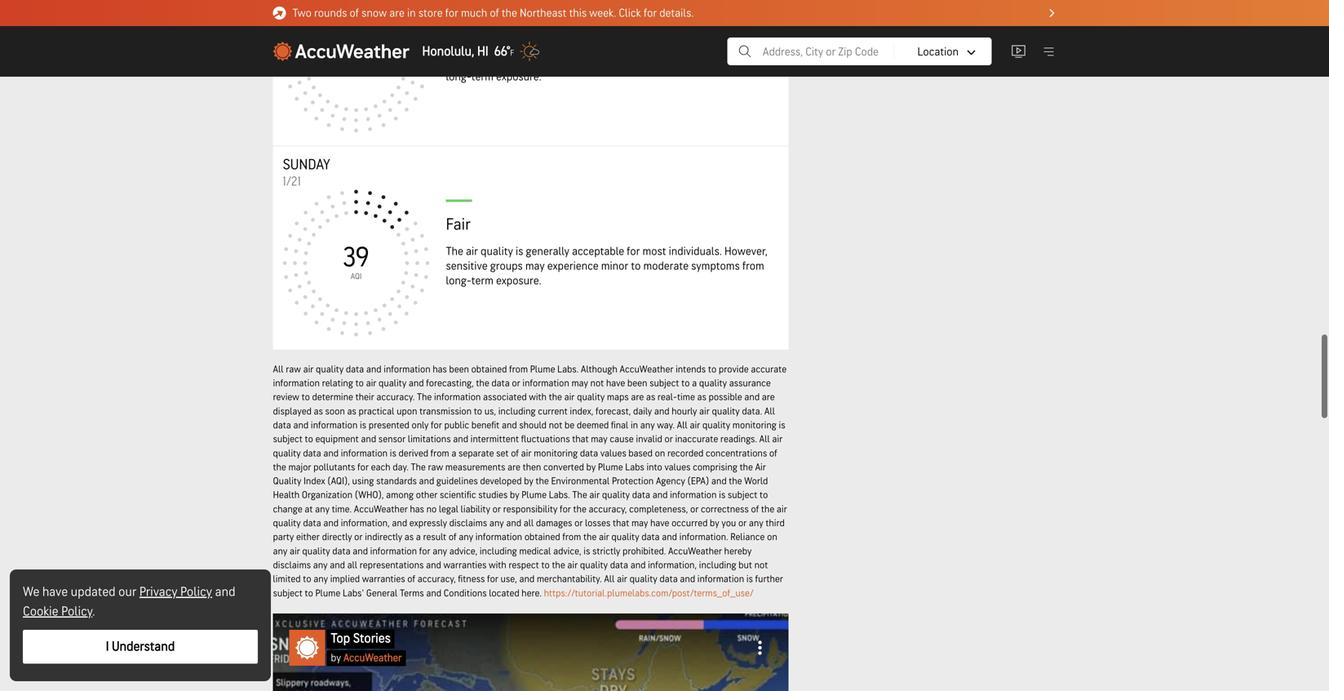Task type: locate. For each thing, give the bounding box(es) containing it.
0 vertical spatial policy
[[180, 584, 212, 600]]

0 vertical spatial acceptable
[[572, 41, 624, 54]]

0 vertical spatial the air quality is generally acceptable for most individuals. however, sensitive groups may experience minor to moderate symptoms from long-term exposure.
[[446, 41, 768, 84]]

guidelines
[[436, 475, 478, 487]]

accuweather down (who),
[[354, 503, 408, 515]]

disclaims down "liability"
[[449, 517, 487, 529]]

0 horizontal spatial on
[[655, 447, 665, 459]]

of right much
[[490, 6, 499, 20]]

1 vertical spatial experience
[[547, 259, 599, 273]]

each
[[371, 461, 390, 473]]

monitoring down 'data.'
[[732, 419, 777, 431]]

and right privacy policy link
[[215, 584, 235, 600]]

1 vertical spatial in
[[631, 419, 638, 431]]

including up respect
[[480, 545, 517, 557]]

much
[[461, 6, 487, 20]]

2 individuals. from the top
[[669, 245, 722, 258]]

data up associated
[[492, 377, 510, 389]]

0 vertical spatial warranties
[[443, 559, 487, 571]]

1 the air quality is generally acceptable for most individuals. however, sensitive groups may experience minor to moderate symptoms from long-term exposure. from the top
[[446, 41, 768, 84]]

0 vertical spatial long-
[[446, 70, 471, 84]]

disclaims up limited
[[273, 559, 311, 571]]

0 horizontal spatial all
[[347, 559, 357, 571]]

0 horizontal spatial have
[[42, 584, 68, 600]]

1 horizontal spatial obtained
[[524, 531, 560, 543]]

two
[[293, 6, 312, 20]]

indirectly
[[365, 531, 402, 543]]

their
[[355, 391, 374, 403]]

implied
[[330, 573, 360, 585]]

sensitive for 39
[[446, 259, 488, 273]]

air
[[755, 461, 766, 473]]

plume
[[530, 363, 555, 375], [598, 461, 623, 473], [522, 489, 547, 501], [315, 587, 340, 599]]

of right result
[[449, 531, 457, 543]]

0 horizontal spatial not
[[549, 419, 562, 431]]

accuweather down information.
[[668, 545, 722, 557]]

policy
[[180, 584, 212, 600], [61, 604, 92, 620]]

exposure.
[[496, 70, 541, 84], [496, 274, 541, 288]]

associated
[[483, 391, 527, 403]]

not right the but
[[754, 559, 768, 571]]

1 groups from the top
[[490, 55, 523, 69]]

1 moderate from the top
[[643, 55, 689, 69]]

values
[[600, 447, 626, 459], [665, 461, 691, 473]]

accuweather up real-
[[620, 363, 673, 375]]

obtained up associated
[[471, 363, 507, 375]]

change
[[273, 503, 302, 515]]

1 vertical spatial symptoms
[[691, 259, 740, 273]]

labs. down environmental
[[549, 489, 570, 501]]

0 horizontal spatial raw
[[286, 363, 301, 375]]

2 symptoms from the top
[[691, 259, 740, 273]]

aqi inside 38 aqi
[[351, 68, 362, 78]]

1 vertical spatial aqi
[[351, 272, 362, 282]]

1 vertical spatial warranties
[[362, 573, 405, 585]]

1 horizontal spatial been
[[627, 377, 647, 389]]

long-
[[446, 70, 471, 84], [446, 274, 471, 288]]

or up occurred at the bottom of page
[[690, 503, 699, 515]]

quality
[[273, 475, 301, 487]]

0 vertical spatial experience
[[547, 55, 599, 69]]

by
[[586, 461, 596, 473], [524, 475, 533, 487], [510, 489, 519, 501], [710, 517, 719, 529]]

1 vertical spatial groups
[[490, 259, 523, 273]]

1 vertical spatial monitoring
[[534, 447, 578, 459]]

0 vertical spatial have
[[606, 377, 625, 389]]

upon
[[397, 405, 417, 417]]

1 vertical spatial however,
[[725, 245, 768, 258]]

data down at
[[303, 517, 321, 529]]

2 advice, from the left
[[553, 545, 581, 557]]

the
[[446, 41, 463, 54], [446, 245, 463, 258], [417, 391, 432, 403], [411, 461, 426, 473], [572, 489, 587, 501]]

1 exposure. from the top
[[496, 70, 541, 84]]

term
[[471, 70, 494, 84], [471, 274, 494, 288]]

obtained up medical
[[524, 531, 560, 543]]

1 sensitive from the top
[[446, 55, 488, 69]]

the air quality is generally acceptable for most individuals. however, sensitive groups may experience minor to moderate symptoms from long-term exposure.
[[446, 41, 768, 84], [446, 245, 768, 288]]

at
[[305, 503, 313, 515]]

information up the current
[[522, 377, 569, 389]]

details.
[[659, 6, 694, 20]]

1 vertical spatial sensitive
[[446, 259, 488, 273]]

that right losses
[[613, 517, 629, 529]]

0 vertical spatial obtained
[[471, 363, 507, 375]]

reliance
[[730, 531, 765, 543]]

minor for 38
[[601, 55, 628, 69]]

1 individuals. from the top
[[669, 41, 722, 54]]

data up prohibited.
[[642, 531, 660, 543]]

sensitive
[[446, 55, 488, 69], [446, 259, 488, 273]]

2 however, from the top
[[725, 245, 768, 258]]

has
[[433, 363, 447, 375], [410, 503, 424, 515]]

the up losses
[[573, 503, 587, 515]]

1 vertical spatial accuweather
[[354, 503, 408, 515]]

all up implied
[[347, 559, 357, 571]]

2 horizontal spatial have
[[650, 517, 669, 529]]

1 vertical spatial obtained
[[524, 531, 560, 543]]

have up cookie policy link
[[42, 584, 68, 600]]

2 moderate from the top
[[643, 259, 689, 273]]

2 minor from the top
[[601, 259, 628, 273]]

https://tutorial.plumelabs.com/post/terms_of_use/ link
[[544, 587, 754, 599]]

1 acceptable from the top
[[572, 41, 624, 54]]

0 horizontal spatial has
[[410, 503, 424, 515]]

and inside the we have updated our privacy policy and cookie policy .
[[215, 584, 235, 600]]

prohibited.
[[623, 545, 666, 557]]

all down hourly
[[677, 419, 688, 431]]

1 vertical spatial generally
[[526, 245, 569, 258]]

1 horizontal spatial in
[[631, 419, 638, 431]]

1 vertical spatial have
[[650, 517, 669, 529]]

data up https://tutorial.plumelabs.com/post/terms_of_use/ link
[[660, 573, 678, 585]]

2 long- from the top
[[446, 274, 471, 288]]

2 horizontal spatial a
[[692, 377, 697, 389]]

in inside all raw air quality data and information has been obtained from plume labs. although accuweather intends to provide accurate information relating to air quality and forecasting, the data or information may not have been subject to a quality assurance review to determine their accuracy. the information associated with the air quality maps are as real-time as possible and are displayed as soon as practical upon transmission to us, including current index, forecast, daily and hourly air quality data. all data and information is presented only for public benefit and should not be deemed final in any way. all air quality monitoring is subject to equipment and sensor limitations and intermittent fluctuations that may cause invalid or inaccurate readings. all air quality data and information is derived from a separate set of air monitoring data values based on recorded concentrations of the major pollutants for each day. the raw measurements are then converted by plume labs into values comprising the air quality index (aqi), using standards and guidelines developed by the environmental protection agency (epa) and the world health organization (who), among other scientific studies by plume labs. the air quality data and information is subject to change at any time. accuweather has no legal liability or responsibility for the accuracy, completeness, or correctness of the air quality data and information, and expressly disclaims any and all damages or losses that may have occurred by you or any third party either directly or indirectly as a result of any information obtained from the air quality data and information. reliance on any air quality data and information for any advice, including medical advice, is strictly prohibited. accuweather hereby disclaims any and all representations and warranties with respect to the air quality data and information, including but not limited to any implied warranties of accuracy, fitness for use, and merchantability. all air quality data and information is further subject to plume labs' general terms and conditions located here.
[[631, 419, 638, 431]]

advice, up merchantability.
[[553, 545, 581, 557]]

experience
[[547, 55, 599, 69], [547, 259, 599, 273]]

1 horizontal spatial with
[[529, 391, 547, 403]]

us,
[[484, 405, 496, 417]]

1 experience from the top
[[547, 55, 599, 69]]

2 generally from the top
[[526, 245, 569, 258]]

on up into on the left
[[655, 447, 665, 459]]

1 vertical spatial disclaims
[[273, 559, 311, 571]]

have
[[606, 377, 625, 389], [650, 517, 669, 529], [42, 584, 68, 600]]

accuracy,
[[589, 503, 627, 515], [418, 573, 456, 585]]

1 aqi from the top
[[351, 68, 362, 78]]

and up directly
[[323, 517, 339, 529]]

1 horizontal spatial monitoring
[[732, 419, 777, 431]]

2 acceptable from the top
[[572, 245, 624, 258]]

privacy
[[139, 584, 177, 600]]

0 vertical spatial sensitive
[[446, 55, 488, 69]]

all up review
[[273, 363, 284, 375]]

exposure. for 38
[[496, 70, 541, 84]]

1 vertical spatial term
[[471, 274, 494, 288]]

1 vertical spatial policy
[[61, 604, 92, 620]]

including down hereby at the bottom right of the page
[[699, 559, 736, 571]]

2 most from the top
[[643, 245, 666, 258]]

most
[[643, 41, 666, 54], [643, 245, 666, 258]]

1 long- from the top
[[446, 70, 471, 84]]

further
[[755, 573, 783, 585]]

and up "https://tutorial.plumelabs.com/post/terms_of_use/"
[[680, 573, 695, 585]]

1 term from the top
[[471, 70, 494, 84]]

and down responsibility
[[506, 517, 521, 529]]

have down completeness,
[[650, 517, 669, 529]]

agency
[[656, 475, 685, 487]]

long- for 39
[[446, 274, 471, 288]]

of up terms at the left bottom of the page
[[407, 573, 415, 585]]

or up associated
[[512, 377, 520, 389]]

1 vertical spatial values
[[665, 461, 691, 473]]

2 aqi from the top
[[351, 272, 362, 282]]

time
[[677, 391, 695, 403]]

soon
[[325, 405, 345, 417]]

1 vertical spatial the air quality is generally acceptable for most individuals. however, sensitive groups may experience minor to moderate symptoms from long-term exposure.
[[446, 245, 768, 288]]

2 fair from the top
[[446, 215, 471, 234]]

symptoms for 39
[[691, 259, 740, 273]]

set
[[496, 447, 509, 459]]

0 vertical spatial monitoring
[[732, 419, 777, 431]]

accuracy, up losses
[[589, 503, 627, 515]]

1 symptoms from the top
[[691, 55, 740, 69]]

0 vertical spatial aqi
[[351, 68, 362, 78]]

policy down "updated"
[[61, 604, 92, 620]]

as right soon
[[347, 405, 356, 417]]

minor for 39
[[601, 259, 628, 273]]

a
[[692, 377, 697, 389], [451, 447, 456, 459], [416, 531, 421, 543]]

information.
[[679, 531, 728, 543]]

generally for 39
[[526, 245, 569, 258]]

1 vertical spatial not
[[549, 419, 562, 431]]

with up use,
[[489, 559, 506, 571]]

all
[[273, 363, 284, 375], [764, 405, 775, 417], [677, 419, 688, 431], [759, 433, 770, 445], [604, 573, 615, 585]]

0 vertical spatial moderate
[[643, 55, 689, 69]]

0 vertical spatial values
[[600, 447, 626, 459]]

1 vertical spatial most
[[643, 245, 666, 258]]

0 vertical spatial with
[[529, 391, 547, 403]]

1 horizontal spatial advice,
[[553, 545, 581, 557]]

all
[[524, 517, 534, 529], [347, 559, 357, 571]]

however, for 39
[[725, 245, 768, 258]]

1 vertical spatial acceptable
[[572, 245, 624, 258]]

aqi for 39
[[351, 272, 362, 282]]

two rounds of snow are in store for much of the northeast this week. click for details. link
[[273, 0, 1056, 26]]

1 fair from the top
[[446, 11, 471, 30]]

relating
[[322, 377, 353, 389]]

2 groups from the top
[[490, 259, 523, 273]]

or right directly
[[354, 531, 363, 543]]

1 horizontal spatial a
[[451, 447, 456, 459]]

are up daily
[[631, 391, 644, 403]]

term for 38
[[471, 70, 494, 84]]

exposure. for 39
[[496, 274, 541, 288]]

and left sensor
[[361, 433, 376, 445]]

in right final
[[631, 419, 638, 431]]

0 horizontal spatial accuracy,
[[418, 573, 456, 585]]

however, for 38
[[725, 41, 768, 54]]

raw up review
[[286, 363, 301, 375]]

moderate for 38
[[643, 55, 689, 69]]

either
[[296, 531, 320, 543]]

transmission
[[419, 405, 472, 417]]

1 vertical spatial information,
[[648, 559, 697, 571]]

labs.
[[557, 363, 579, 375], [549, 489, 570, 501]]

or
[[512, 377, 520, 389], [665, 433, 673, 445], [493, 503, 501, 515], [690, 503, 699, 515], [574, 517, 583, 529], [738, 517, 747, 529], [354, 531, 363, 543]]

1 horizontal spatial not
[[590, 377, 604, 389]]

including
[[498, 405, 536, 417], [480, 545, 517, 557], [699, 559, 736, 571]]

chevron down image
[[967, 50, 975, 55]]

1 generally from the top
[[526, 41, 569, 54]]

acceptable
[[572, 41, 624, 54], [572, 245, 624, 258]]

0 vertical spatial all
[[524, 517, 534, 529]]

moderate for 39
[[643, 259, 689, 273]]

groups for 38
[[490, 55, 523, 69]]

with
[[529, 391, 547, 403], [489, 559, 506, 571]]

accuweather
[[620, 363, 673, 375], [354, 503, 408, 515], [668, 545, 722, 557]]

sunday
[[283, 156, 330, 174]]

2 the air quality is generally acceptable for most individuals. however, sensitive groups may experience minor to moderate symptoms from long-term exposure. from the top
[[446, 245, 768, 288]]

0 horizontal spatial advice,
[[449, 545, 477, 557]]

1 vertical spatial long-
[[446, 274, 471, 288]]

the air quality is generally acceptable for most individuals. however, sensitive groups may experience minor to moderate symptoms from long-term exposure. for 39
[[446, 245, 768, 288]]

0 horizontal spatial disclaims
[[273, 559, 311, 571]]

data up major on the bottom of the page
[[303, 447, 321, 459]]

all right 'data.'
[[764, 405, 775, 417]]

and up intermittent
[[502, 419, 517, 431]]

0 horizontal spatial values
[[600, 447, 626, 459]]

time.
[[332, 503, 352, 515]]

2 exposure. from the top
[[496, 274, 541, 288]]

1 vertical spatial individuals.
[[669, 245, 722, 258]]

fluctuations
[[521, 433, 570, 445]]

are right 'snow'
[[389, 6, 405, 20]]

1 most from the top
[[643, 41, 666, 54]]

generally for 38
[[526, 41, 569, 54]]

warranties up general
[[362, 573, 405, 585]]

be
[[565, 419, 575, 431]]

0 vertical spatial that
[[572, 433, 589, 445]]

1 vertical spatial that
[[613, 517, 629, 529]]

individuals. for 38
[[669, 41, 722, 54]]

1 horizontal spatial warranties
[[443, 559, 487, 571]]

legal
[[439, 503, 458, 515]]

0 horizontal spatial with
[[489, 559, 506, 571]]

i understand
[[106, 639, 175, 655]]

information, up indirectly
[[341, 517, 390, 529]]

only
[[412, 419, 429, 431]]

0 vertical spatial symptoms
[[691, 55, 740, 69]]

accurate
[[751, 363, 787, 375]]

and down displayed
[[293, 419, 309, 431]]

advice, up fitness
[[449, 545, 477, 557]]

0 vertical spatial most
[[643, 41, 666, 54]]

pollutants
[[313, 461, 355, 473]]

1 vertical spatial with
[[489, 559, 506, 571]]

(who),
[[355, 489, 384, 501]]

1 vertical spatial including
[[480, 545, 517, 557]]

1 horizontal spatial all
[[524, 517, 534, 529]]

forecasting,
[[426, 377, 474, 389]]

and up pollutants
[[323, 447, 339, 459]]

0 vertical spatial however,
[[725, 41, 768, 54]]

1 vertical spatial raw
[[428, 461, 443, 473]]

0 horizontal spatial that
[[572, 433, 589, 445]]

has up forecasting,
[[433, 363, 447, 375]]

2 term from the top
[[471, 274, 494, 288]]

as right time
[[697, 391, 706, 403]]

not down the although
[[590, 377, 604, 389]]

0 vertical spatial disclaims
[[449, 517, 487, 529]]

0 vertical spatial in
[[407, 6, 416, 20]]

1 vertical spatial minor
[[601, 259, 628, 273]]

as down expressly
[[405, 531, 414, 543]]

studies
[[478, 489, 508, 501]]

0 vertical spatial has
[[433, 363, 447, 375]]

2 sensitive from the top
[[446, 259, 488, 273]]

2 experience from the top
[[547, 259, 599, 273]]

0 horizontal spatial been
[[449, 363, 469, 375]]

subject down world
[[728, 489, 757, 501]]

0 horizontal spatial policy
[[61, 604, 92, 620]]

1 vertical spatial a
[[451, 447, 456, 459]]

1 horizontal spatial on
[[767, 531, 777, 543]]

1 horizontal spatial has
[[433, 363, 447, 375]]

Address, City or Zip Code text field
[[763, 45, 959, 59]]

are up 'data.'
[[762, 391, 775, 403]]

representations
[[360, 559, 424, 571]]

aqi inside 39 aqi
[[351, 272, 362, 282]]

1 horizontal spatial values
[[665, 461, 691, 473]]

1 minor from the top
[[601, 55, 628, 69]]

the left northeast
[[502, 6, 517, 20]]

1 however, from the top
[[725, 41, 768, 54]]

0 vertical spatial fair
[[446, 11, 471, 30]]

cause
[[610, 433, 634, 445]]

1 vertical spatial has
[[410, 503, 424, 515]]

public
[[444, 419, 469, 431]]

been up maps
[[627, 377, 647, 389]]

fair for 39
[[446, 215, 471, 234]]

raw up 'guidelines'
[[428, 461, 443, 473]]

monitoring up converted
[[534, 447, 578, 459]]

0 vertical spatial individuals.
[[669, 41, 722, 54]]

all down responsibility
[[524, 517, 534, 529]]

0 vertical spatial accuracy,
[[589, 503, 627, 515]]

displayed
[[273, 405, 312, 417]]

subject down limited
[[273, 587, 303, 599]]



Task type: describe. For each thing, give the bounding box(es) containing it.
snow
[[361, 6, 387, 20]]

0 vertical spatial not
[[590, 377, 604, 389]]

or right you
[[738, 517, 747, 529]]

the left world
[[729, 475, 742, 487]]

information down soon
[[311, 419, 358, 431]]

0 vertical spatial including
[[498, 405, 536, 417]]

maps
[[607, 391, 629, 403]]

understand
[[112, 639, 175, 655]]

but
[[739, 559, 752, 571]]

data down strictly
[[610, 559, 628, 571]]

and up way.
[[654, 405, 669, 417]]

of right concentrations
[[769, 447, 777, 459]]

sensor
[[378, 433, 406, 445]]

39 aqi
[[343, 242, 370, 282]]

data down 'protection'
[[632, 489, 650, 501]]

most for 38
[[643, 41, 666, 54]]

and down indirectly
[[353, 545, 368, 557]]

or down studies
[[493, 503, 501, 515]]

(epa)
[[687, 475, 709, 487]]

individuals. for 39
[[669, 245, 722, 258]]

the up the current
[[549, 391, 562, 403]]

and up other in the bottom left of the page
[[419, 475, 434, 487]]

fitness
[[458, 573, 485, 585]]

of right set
[[511, 447, 519, 459]]

directly
[[322, 531, 352, 543]]

all down strictly
[[604, 573, 615, 585]]

66°
[[494, 43, 510, 59]]

1 horizontal spatial raw
[[428, 461, 443, 473]]

and up completeness,
[[652, 489, 668, 501]]

we
[[23, 584, 39, 600]]

this
[[569, 6, 587, 20]]

the up third
[[761, 503, 774, 515]]

party
[[273, 531, 294, 543]]

1 advice, from the left
[[449, 545, 477, 557]]

1 horizontal spatial information,
[[648, 559, 697, 571]]

data down deemed
[[580, 447, 598, 459]]

using
[[352, 475, 374, 487]]

and up 'data.'
[[744, 391, 760, 403]]

plume down implied
[[315, 587, 340, 599]]

0 horizontal spatial in
[[407, 6, 416, 20]]

0 vertical spatial a
[[692, 377, 697, 389]]

1 horizontal spatial policy
[[180, 584, 212, 600]]

although
[[581, 363, 617, 375]]

the down then
[[536, 475, 549, 487]]

completeness,
[[629, 503, 688, 515]]

into
[[647, 461, 662, 473]]

practical
[[359, 405, 394, 417]]

the air quality is generally acceptable for most individuals. however, sensitive groups may experience minor to moderate symptoms from long-term exposure. for 38
[[446, 41, 768, 84]]

0 vertical spatial raw
[[286, 363, 301, 375]]

0 horizontal spatial obtained
[[471, 363, 507, 375]]

day.
[[393, 461, 409, 473]]

aqi for 38
[[351, 68, 362, 78]]

search image
[[737, 42, 753, 61]]

as left soon
[[314, 405, 323, 417]]

2 vertical spatial including
[[699, 559, 736, 571]]

real-
[[658, 391, 677, 403]]

0 vertical spatial labs.
[[557, 363, 579, 375]]

have inside the we have updated our privacy policy and cookie policy .
[[42, 584, 68, 600]]

and up indirectly
[[392, 517, 407, 529]]

scientific
[[440, 489, 476, 501]]

and up their
[[366, 363, 381, 375]]

updated
[[71, 584, 115, 600]]

as up daily
[[646, 391, 655, 403]]

accuracy.
[[376, 391, 415, 403]]

experience for 38
[[547, 55, 599, 69]]

of down world
[[751, 503, 759, 515]]

by down the developed
[[510, 489, 519, 501]]

data down displayed
[[273, 419, 291, 431]]

of left 'snow'
[[350, 6, 359, 20]]

hamburger image
[[1042, 44, 1056, 59]]

medical
[[519, 545, 551, 557]]

daily
[[633, 405, 652, 417]]

information down forecasting,
[[434, 391, 481, 403]]

plume up the current
[[530, 363, 555, 375]]

possible
[[709, 391, 742, 403]]

by left you
[[710, 517, 719, 529]]

data down directly
[[332, 545, 350, 557]]

information up accuracy.
[[384, 363, 431, 375]]

converted
[[543, 461, 584, 473]]

most for 39
[[643, 245, 666, 258]]

symptoms for 38
[[691, 55, 740, 69]]

1 vertical spatial labs.
[[549, 489, 570, 501]]

the up merchantability.
[[552, 559, 565, 571]]

0 vertical spatial been
[[449, 363, 469, 375]]

https://tutorial.plumelabs.com/post/terms_of_use/
[[544, 587, 754, 599]]

acceptable for 39
[[572, 245, 624, 258]]

invalid
[[636, 433, 662, 445]]

standards
[[376, 475, 417, 487]]

and down occurred at the bottom of page
[[662, 531, 677, 543]]

deemed
[[577, 419, 609, 431]]

the up quality
[[273, 461, 286, 473]]

developed
[[480, 475, 522, 487]]

the down losses
[[583, 531, 597, 543]]

honolulu, hi 66° f
[[422, 43, 514, 59]]

information down "liability"
[[475, 531, 522, 543]]

plume up responsibility
[[522, 489, 547, 501]]

should
[[519, 419, 547, 431]]

information up review
[[273, 377, 320, 389]]

and down public
[[453, 433, 468, 445]]

by down then
[[524, 475, 533, 487]]

privacy policy link
[[139, 584, 212, 600]]

assurance
[[729, 377, 771, 389]]

we have updated our privacy policy and cookie policy .
[[23, 584, 235, 620]]

week.
[[589, 6, 616, 20]]

use,
[[501, 573, 517, 585]]

store
[[418, 6, 443, 20]]

breaking news image
[[273, 7, 286, 20]]

1 horizontal spatial that
[[613, 517, 629, 529]]

all raw air quality data and information has been obtained from plume labs. although accuweather intends to provide accurate information relating to air quality and forecasting, the data or information may not have been subject to a quality assurance review to determine their accuracy. the information associated with the air quality maps are as real-time as possible and are displayed as soon as practical upon transmission to us, including current index, forecast, daily and hourly air quality data. all data and information is presented only for public benefit and should not be deemed final in any way. all air quality monitoring is subject to equipment and sensor limitations and intermittent fluctuations that may cause invalid or inaccurate readings. all air quality data and information is derived from a separate set of air monitoring data values based on recorded concentrations of the major pollutants for each day. the raw measurements are then converted by plume labs into values comprising the air quality index (aqi), using standards and guidelines developed by the environmental protection agency (epa) and the world health organization (who), among other scientific studies by plume labs. the air quality data and information is subject to change at any time. accuweather has no legal liability or responsibility for the accuracy, completeness, or correctness of the air quality data and information, and expressly disclaims any and all damages or losses that may have occurred by you or any third party either directly or indirectly as a result of any information obtained from the air quality data and information. reliance on any air quality data and information for any advice, including medical advice, is strictly prohibited. accuweather hereby disclaims any and all representations and warranties with respect to the air quality data and information, including but not limited to any implied warranties of accuracy, fitness for use, and merchantability. all air quality data and information is further subject to plume labs' general terms and conditions located here.
[[273, 363, 787, 599]]

term for 39
[[471, 274, 494, 288]]

chevron right image
[[1050, 9, 1055, 17]]

subject down displayed
[[273, 433, 303, 445]]

i
[[106, 639, 109, 655]]

based
[[629, 447, 653, 459]]

information down (epa)
[[670, 489, 717, 501]]

third
[[766, 517, 785, 529]]

and down prohibited.
[[630, 559, 646, 571]]

fair for 38
[[446, 11, 471, 30]]

located
[[489, 587, 519, 599]]

here.
[[522, 587, 542, 599]]

1/21
[[283, 174, 301, 190]]

terms
[[400, 587, 424, 599]]

sunday 1/21
[[283, 156, 330, 190]]

our
[[118, 584, 136, 600]]

2 vertical spatial not
[[754, 559, 768, 571]]

0 horizontal spatial monitoring
[[534, 447, 578, 459]]

and down respect
[[519, 573, 535, 585]]

information up 'representations'
[[370, 545, 417, 557]]

by up environmental
[[586, 461, 596, 473]]

and down result
[[426, 559, 441, 571]]

conditions
[[444, 587, 487, 599]]

limitations
[[408, 433, 451, 445]]

38
[[342, 38, 370, 71]]

are left then
[[508, 461, 521, 473]]

1 horizontal spatial have
[[606, 377, 625, 389]]

recorded
[[667, 447, 704, 459]]

labs
[[625, 461, 644, 473]]

hi
[[477, 43, 488, 59]]

1 horizontal spatial accuracy,
[[589, 503, 627, 515]]

index
[[304, 475, 325, 487]]

honolulu,
[[422, 43, 474, 59]]

general
[[366, 587, 398, 599]]

and up implied
[[330, 559, 345, 571]]

benefit
[[471, 419, 500, 431]]

the left air
[[740, 461, 753, 473]]

major
[[288, 461, 311, 473]]

respect
[[509, 559, 539, 571]]

1 vertical spatial on
[[767, 531, 777, 543]]

information up each
[[341, 447, 388, 459]]

and up accuracy.
[[409, 377, 424, 389]]

and down comprising
[[711, 475, 727, 487]]

0 vertical spatial on
[[655, 447, 665, 459]]

data.
[[742, 405, 762, 417]]

sensitive for 38
[[446, 55, 488, 69]]

concentrations
[[706, 447, 767, 459]]

measurements
[[445, 461, 505, 473]]

the up associated
[[476, 377, 489, 389]]

0 horizontal spatial a
[[416, 531, 421, 543]]

subject up real-
[[650, 377, 679, 389]]

groups for 39
[[490, 259, 523, 273]]

health
[[273, 489, 300, 501]]

0 vertical spatial accuweather
[[620, 363, 673, 375]]

2 vertical spatial accuweather
[[668, 545, 722, 557]]

merchantability.
[[537, 573, 602, 585]]

data up relating
[[346, 363, 364, 375]]

inaccurate
[[675, 433, 718, 445]]

intends
[[676, 363, 706, 375]]

separate
[[459, 447, 494, 459]]

other
[[416, 489, 438, 501]]

index,
[[570, 405, 593, 417]]

you
[[722, 517, 736, 529]]

click
[[619, 6, 641, 20]]

long- for 38
[[446, 70, 471, 84]]

experience for 39
[[547, 259, 599, 273]]

0 horizontal spatial information,
[[341, 517, 390, 529]]

final
[[611, 419, 628, 431]]

way.
[[657, 419, 675, 431]]

1 vertical spatial been
[[627, 377, 647, 389]]

all right readings.
[[759, 433, 770, 445]]

1 vertical spatial accuracy,
[[418, 573, 456, 585]]

or down way.
[[665, 433, 673, 445]]

0 horizontal spatial warranties
[[362, 573, 405, 585]]

result
[[423, 531, 446, 543]]

or left losses
[[574, 517, 583, 529]]

plume left labs
[[598, 461, 623, 473]]

and right terms at the left bottom of the page
[[426, 587, 441, 599]]

information down the but
[[697, 573, 744, 585]]

no
[[426, 503, 437, 515]]

rounds
[[314, 6, 347, 20]]

then
[[523, 461, 541, 473]]

losses
[[585, 517, 611, 529]]

acceptable for 38
[[572, 41, 624, 54]]

cookie policy link
[[23, 604, 92, 620]]

.
[[92, 604, 95, 620]]



Task type: vqa. For each thing, say whether or not it's contained in the screenshot.
the "crew"
no



